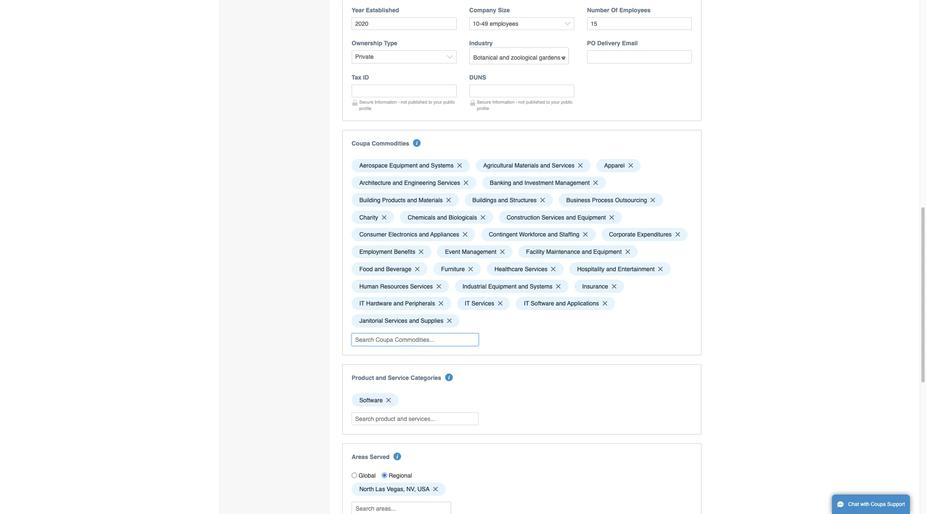 Task type: locate. For each thing, give the bounding box(es) containing it.
information down tax id text field
[[375, 99, 397, 105]]

your for duns
[[551, 99, 560, 105]]

public for tax id
[[443, 99, 455, 105]]

areas
[[352, 454, 368, 461]]

0 vertical spatial software
[[531, 301, 554, 307]]

1 horizontal spatial coupa
[[871, 502, 886, 508]]

your
[[433, 99, 442, 105], [551, 99, 560, 105]]

2 secure from the left
[[477, 99, 491, 105]]

secure down the id
[[359, 99, 373, 105]]

1 horizontal spatial systems
[[530, 283, 553, 290]]

additional information image
[[413, 139, 421, 147], [445, 374, 453, 382], [394, 454, 401, 461]]

software down product
[[359, 397, 383, 404]]

software down industrial equipment and systems option
[[531, 301, 554, 307]]

and down banking
[[498, 197, 508, 204]]

construction services and equipment
[[507, 214, 606, 221]]

not
[[401, 99, 407, 105], [519, 99, 525, 105]]

to down duns text box
[[546, 99, 550, 105]]

2 profile from the left
[[477, 106, 489, 111]]

north las vegas, nv, usa option
[[352, 483, 446, 496]]

it inside option
[[524, 301, 529, 307]]

secure information - not published to your public profile
[[359, 99, 455, 111], [477, 99, 573, 111]]

and up appliances
[[437, 214, 447, 221]]

None radio
[[352, 473, 357, 479], [382, 473, 387, 479], [352, 473, 357, 479], [382, 473, 387, 479]]

0 horizontal spatial additional information image
[[394, 454, 401, 461]]

and
[[419, 162, 429, 169], [540, 162, 550, 169], [393, 180, 403, 186], [513, 180, 523, 186], [407, 197, 417, 204], [498, 197, 508, 204], [437, 214, 447, 221], [566, 214, 576, 221], [419, 231, 429, 238], [548, 231, 558, 238], [582, 249, 592, 256], [375, 266, 384, 273], [606, 266, 616, 273], [518, 283, 528, 290], [394, 301, 403, 307], [556, 301, 566, 307], [409, 318, 419, 325], [376, 375, 386, 382]]

2 information from the left
[[492, 99, 515, 105]]

benefits
[[394, 249, 415, 256]]

additional information image right the served
[[394, 454, 401, 461]]

secure information - not published to your public profile down tax id text field
[[359, 99, 455, 111]]

north las vegas, nv, usa
[[359, 487, 430, 493]]

hardware
[[366, 301, 392, 307]]

selected list box for coupa commodities
[[349, 157, 695, 330]]

0 horizontal spatial secure
[[359, 99, 373, 105]]

and right the food
[[375, 266, 384, 273]]

1 horizontal spatial it
[[465, 301, 470, 307]]

0 horizontal spatial software
[[359, 397, 383, 404]]

1 not from the left
[[401, 99, 407, 105]]

1 horizontal spatial management
[[555, 180, 590, 186]]

published down duns text box
[[526, 99, 545, 105]]

published for duns
[[526, 99, 545, 105]]

systems
[[431, 162, 454, 169], [530, 283, 553, 290]]

company size
[[469, 7, 510, 13]]

services right engineering
[[438, 180, 460, 186]]

systems down healthcare services "option"
[[530, 283, 553, 290]]

1 horizontal spatial not
[[519, 99, 525, 105]]

not down tax id text field
[[401, 99, 407, 105]]

1 information from the left
[[375, 99, 397, 105]]

2 horizontal spatial it
[[524, 301, 529, 307]]

profile
[[359, 106, 371, 111], [477, 106, 489, 111]]

equipment down the process
[[578, 214, 606, 221]]

consumer electronics and appliances option
[[352, 228, 475, 241]]

staffing
[[559, 231, 579, 238]]

-
[[398, 99, 400, 105], [516, 99, 517, 105]]

aerospace equipment and systems
[[359, 162, 454, 169]]

selected areas list box
[[349, 481, 695, 499]]

2 vertical spatial additional information image
[[394, 454, 401, 461]]

entertainment
[[618, 266, 655, 273]]

appliances
[[430, 231, 459, 238]]

0 horizontal spatial coupa
[[352, 140, 370, 147]]

1 vertical spatial materials
[[419, 197, 443, 204]]

management right the event at the left top of page
[[462, 249, 497, 256]]

DUNS text field
[[469, 85, 574, 98]]

support
[[887, 502, 905, 508]]

additional information image for coupa commodities
[[413, 139, 421, 147]]

Number Of Employees text field
[[587, 17, 692, 30]]

profile down the id
[[359, 106, 371, 111]]

insurance
[[582, 283, 608, 290]]

0 horizontal spatial management
[[462, 249, 497, 256]]

0 vertical spatial selected list box
[[349, 157, 695, 330]]

of
[[611, 7, 618, 13]]

duns
[[469, 74, 486, 81]]

1 to from the left
[[429, 99, 432, 105]]

number
[[587, 7, 610, 13]]

buildings and structures option
[[465, 194, 553, 207]]

1 vertical spatial selected list box
[[349, 392, 695, 409]]

secure
[[359, 99, 373, 105], [477, 99, 491, 105]]

secure information - not published to your public profile down duns text box
[[477, 99, 573, 111]]

0 vertical spatial additional information image
[[413, 139, 421, 147]]

management up business
[[555, 180, 590, 186]]

materials up 'investment'
[[515, 162, 539, 169]]

biologicals
[[449, 214, 477, 221]]

published for tax id
[[408, 99, 427, 105]]

1 horizontal spatial profile
[[477, 106, 489, 111]]

2 not from the left
[[519, 99, 525, 105]]

hospitality
[[577, 266, 605, 273]]

Year Established text field
[[352, 17, 457, 30]]

not for tax id
[[401, 99, 407, 105]]

categories
[[411, 375, 441, 382]]

2 to from the left
[[546, 99, 550, 105]]

and down the architecture and engineering services option
[[407, 197, 417, 204]]

0 horizontal spatial published
[[408, 99, 427, 105]]

ownership
[[352, 40, 382, 47]]

construction services and equipment option
[[499, 211, 622, 224]]

2 your from the left
[[551, 99, 560, 105]]

agricultural
[[483, 162, 513, 169]]

information for duns
[[492, 99, 515, 105]]

human
[[359, 283, 378, 290]]

systems up engineering
[[431, 162, 454, 169]]

to
[[429, 99, 432, 105], [546, 99, 550, 105]]

materials
[[515, 162, 539, 169], [419, 197, 443, 204]]

Tax ID text field
[[352, 85, 457, 98]]

building products and materials option
[[352, 194, 459, 207]]

tax id
[[352, 74, 369, 81]]

coupa right the with
[[871, 502, 886, 508]]

1 horizontal spatial secure
[[477, 99, 491, 105]]

coupa
[[352, 140, 370, 147], [871, 502, 886, 508]]

equipment up architecture and engineering services
[[389, 162, 418, 169]]

number of employees
[[587, 7, 651, 13]]

selected list box
[[349, 157, 695, 330], [349, 392, 695, 409]]

year established
[[352, 7, 399, 13]]

software inside option
[[359, 397, 383, 404]]

it left hardware
[[359, 301, 365, 307]]

2 - from the left
[[516, 99, 517, 105]]

software
[[531, 301, 554, 307], [359, 397, 383, 404]]

1 secure from the left
[[359, 99, 373, 105]]

year
[[352, 7, 364, 13]]

1 horizontal spatial additional information image
[[413, 139, 421, 147]]

po
[[587, 40, 596, 47]]

0 horizontal spatial your
[[433, 99, 442, 105]]

janitorial
[[359, 318, 383, 325]]

email
[[622, 40, 638, 47]]

2 secure information - not published to your public profile from the left
[[477, 99, 573, 111]]

1 horizontal spatial materials
[[515, 162, 539, 169]]

2 published from the left
[[526, 99, 545, 105]]

equipment inside option
[[578, 214, 606, 221]]

1 horizontal spatial to
[[546, 99, 550, 105]]

materials inside option
[[419, 197, 443, 204]]

1 your from the left
[[433, 99, 442, 105]]

0 horizontal spatial it
[[359, 301, 365, 307]]

1 profile from the left
[[359, 106, 371, 111]]

1 horizontal spatial information
[[492, 99, 515, 105]]

published down tax id text field
[[408, 99, 427, 105]]

profile for tax id
[[359, 106, 371, 111]]

it for it hardware and peripherals
[[359, 301, 365, 307]]

1 secure information - not published to your public profile from the left
[[359, 99, 455, 111]]

0 horizontal spatial profile
[[359, 106, 371, 111]]

and right banking
[[513, 180, 523, 186]]

corporate
[[609, 231, 636, 238]]

equipment down healthcare
[[488, 283, 517, 290]]

your down tax id text field
[[433, 99, 442, 105]]

additional information image up the "aerospace equipment and systems" option
[[413, 139, 421, 147]]

architecture and engineering services
[[359, 180, 460, 186]]

services up contingent workforce and staffing option
[[542, 214, 564, 221]]

and up banking and investment management option
[[540, 162, 550, 169]]

to down tax id text field
[[429, 99, 432, 105]]

1 it from the left
[[359, 301, 365, 307]]

facility maintenance and equipment option
[[518, 246, 638, 259]]

services down "facility"
[[525, 266, 548, 273]]

additional information image right categories
[[445, 374, 453, 382]]

0 horizontal spatial materials
[[419, 197, 443, 204]]

0 horizontal spatial systems
[[431, 162, 454, 169]]

outsourcing
[[615, 197, 647, 204]]

service
[[388, 375, 409, 382]]

corporate expenditures option
[[601, 228, 688, 241]]

2 public from the left
[[561, 99, 573, 105]]

chemicals and biologicals option
[[400, 211, 493, 224]]

2 it from the left
[[465, 301, 470, 307]]

food
[[359, 266, 373, 273]]

and up engineering
[[419, 162, 429, 169]]

it
[[359, 301, 365, 307], [465, 301, 470, 307], [524, 301, 529, 307]]

equipment
[[389, 162, 418, 169], [578, 214, 606, 221], [593, 249, 622, 256], [488, 283, 517, 290]]

published
[[408, 99, 427, 105], [526, 99, 545, 105]]

materials inside option
[[515, 162, 539, 169]]

1 horizontal spatial published
[[526, 99, 545, 105]]

1 vertical spatial management
[[462, 249, 497, 256]]

information
[[375, 99, 397, 105], [492, 99, 515, 105]]

0 horizontal spatial secure information - not published to your public profile
[[359, 99, 455, 111]]

las
[[376, 487, 385, 493]]

public
[[443, 99, 455, 105], [561, 99, 573, 105]]

type
[[384, 40, 397, 47]]

0 vertical spatial management
[[555, 180, 590, 186]]

- down tax id text field
[[398, 99, 400, 105]]

janitorial services and supplies
[[359, 318, 443, 325]]

1 horizontal spatial software
[[531, 301, 554, 307]]

building products and materials
[[359, 197, 443, 204]]

1 horizontal spatial -
[[516, 99, 517, 105]]

selected list box containing software
[[349, 392, 695, 409]]

0 vertical spatial materials
[[515, 162, 539, 169]]

it inside option
[[465, 301, 470, 307]]

services inside option
[[542, 214, 564, 221]]

size
[[498, 7, 510, 13]]

it inside option
[[359, 301, 365, 307]]

maintenance
[[546, 249, 580, 256]]

secure information - not published to your public profile for tax id
[[359, 99, 455, 111]]

1 selected list box from the top
[[349, 157, 695, 330]]

1 public from the left
[[443, 99, 455, 105]]

secure down duns
[[477, 99, 491, 105]]

1 horizontal spatial your
[[551, 99, 560, 105]]

product and service categories
[[352, 375, 441, 382]]

materials up chemicals
[[419, 197, 443, 204]]

0 horizontal spatial not
[[401, 99, 407, 105]]

employment benefits option
[[352, 246, 431, 259]]

industrial equipment and systems
[[463, 283, 553, 290]]

it down industrial equipment and systems option
[[524, 301, 529, 307]]

management
[[555, 180, 590, 186], [462, 249, 497, 256]]

construction
[[507, 214, 540, 221]]

business process outsourcing option
[[559, 194, 663, 207]]

food and beverage
[[359, 266, 411, 273]]

1 vertical spatial additional information image
[[445, 374, 453, 382]]

information down duns text box
[[492, 99, 515, 105]]

and up staffing
[[566, 214, 576, 221]]

1 horizontal spatial public
[[561, 99, 573, 105]]

industry
[[469, 40, 493, 47]]

and up 'hospitality'
[[582, 249, 592, 256]]

1 vertical spatial software
[[359, 397, 383, 404]]

1 - from the left
[[398, 99, 400, 105]]

not down duns text box
[[519, 99, 525, 105]]

process
[[592, 197, 614, 204]]

corporate expenditures
[[609, 231, 672, 238]]

1 horizontal spatial secure information - not published to your public profile
[[477, 99, 573, 111]]

additional information image for product and service categories
[[445, 374, 453, 382]]

1 published from the left
[[408, 99, 427, 105]]

0 horizontal spatial -
[[398, 99, 400, 105]]

0 horizontal spatial public
[[443, 99, 455, 105]]

it down industrial
[[465, 301, 470, 307]]

your down duns text box
[[551, 99, 560, 105]]

0 horizontal spatial information
[[375, 99, 397, 105]]

1 vertical spatial systems
[[530, 283, 553, 290]]

software option
[[352, 394, 399, 407]]

industrial
[[463, 283, 487, 290]]

0 horizontal spatial to
[[429, 99, 432, 105]]

products
[[382, 197, 406, 204]]

3 it from the left
[[524, 301, 529, 307]]

company
[[469, 7, 496, 13]]

services up peripherals
[[410, 283, 433, 290]]

and down human resources services option
[[394, 301, 403, 307]]

event management
[[445, 249, 497, 256]]

0 vertical spatial systems
[[431, 162, 454, 169]]

and up building products and materials
[[393, 180, 403, 186]]

1 vertical spatial coupa
[[871, 502, 886, 508]]

systems for industrial equipment and systems
[[530, 283, 553, 290]]

coupa up aerospace
[[352, 140, 370, 147]]

human resources services
[[359, 283, 433, 290]]

and down chemicals
[[419, 231, 429, 238]]

applications
[[567, 301, 599, 307]]

0 vertical spatial coupa
[[352, 140, 370, 147]]

profile down duns
[[477, 106, 489, 111]]

- down duns text box
[[516, 99, 517, 105]]

selected list box containing aerospace equipment and systems
[[349, 157, 695, 330]]

2 selected list box from the top
[[349, 392, 695, 409]]

2 horizontal spatial additional information image
[[445, 374, 453, 382]]



Task type: describe. For each thing, give the bounding box(es) containing it.
food and beverage option
[[352, 263, 427, 276]]

aerospace
[[359, 162, 388, 169]]

agricultural materials and services option
[[476, 159, 591, 172]]

electronics
[[388, 231, 417, 238]]

to for tax id
[[429, 99, 432, 105]]

building
[[359, 197, 380, 204]]

hospitality and entertainment option
[[570, 263, 671, 276]]

vegas,
[[387, 487, 405, 493]]

and inside 'option'
[[419, 231, 429, 238]]

Search product and services... field
[[352, 413, 479, 426]]

it software and applications option
[[516, 297, 615, 310]]

aerospace equipment and systems option
[[352, 159, 470, 172]]

workforce
[[519, 231, 546, 238]]

chat with coupa support
[[848, 502, 905, 508]]

consumer electronics and appliances
[[359, 231, 459, 238]]

structures
[[510, 197, 537, 204]]

global
[[359, 473, 376, 480]]

coupa inside "button"
[[871, 502, 886, 508]]

it services
[[465, 301, 494, 307]]

coupa commodities
[[352, 140, 409, 147]]

chat
[[848, 502, 859, 508]]

services down it hardware and peripherals
[[385, 318, 408, 325]]

insurance option
[[574, 280, 624, 293]]

human resources services option
[[352, 280, 449, 293]]

peripherals
[[405, 301, 435, 307]]

banking and investment management
[[490, 180, 590, 186]]

to for duns
[[546, 99, 550, 105]]

and left supplies
[[409, 318, 419, 325]]

chat with coupa support button
[[832, 495, 910, 515]]

Search areas... text field
[[353, 503, 450, 515]]

it for it software and applications
[[524, 301, 529, 307]]

po delivery email
[[587, 40, 638, 47]]

contingent
[[489, 231, 518, 238]]

charity
[[359, 214, 378, 221]]

established
[[366, 7, 399, 13]]

apparel option
[[597, 159, 641, 172]]

healthcare
[[495, 266, 523, 273]]

secure information - not published to your public profile for duns
[[477, 99, 573, 111]]

architecture and engineering services option
[[352, 176, 476, 190]]

buildings
[[472, 197, 497, 204]]

it hardware and peripherals
[[359, 301, 435, 307]]

north
[[359, 487, 374, 493]]

id
[[363, 74, 369, 81]]

Search Coupa Commodities... field
[[352, 334, 479, 347]]

- for tax id
[[398, 99, 400, 105]]

expenditures
[[637, 231, 672, 238]]

areas served
[[352, 454, 390, 461]]

and left the service
[[376, 375, 386, 382]]

chemicals
[[408, 214, 436, 221]]

contingent workforce and staffing option
[[481, 228, 596, 241]]

profile for duns
[[477, 106, 489, 111]]

buildings and structures
[[472, 197, 537, 204]]

services inside option
[[438, 180, 460, 186]]

software inside option
[[531, 301, 554, 307]]

beverage
[[386, 266, 411, 273]]

information for tax id
[[375, 99, 397, 105]]

charity option
[[352, 211, 394, 224]]

served
[[370, 454, 390, 461]]

and right 'hospitality'
[[606, 266, 616, 273]]

resources
[[380, 283, 408, 290]]

employment
[[359, 249, 392, 256]]

engineering
[[404, 180, 436, 186]]

usa
[[418, 487, 430, 493]]

additional information image for areas served
[[394, 454, 401, 461]]

commodities
[[372, 140, 409, 147]]

selected list box for product and service categories
[[349, 392, 695, 409]]

apparel
[[604, 162, 625, 169]]

business process outsourcing
[[566, 197, 647, 204]]

business
[[566, 197, 590, 204]]

public for duns
[[561, 99, 573, 105]]

nv,
[[407, 487, 416, 493]]

PO Delivery Email text field
[[587, 51, 692, 63]]

it hardware and peripherals option
[[352, 297, 451, 310]]

janitorial services and supplies option
[[352, 315, 459, 328]]

chemicals and biologicals
[[408, 214, 477, 221]]

ownership type
[[352, 40, 397, 47]]

secure for tax id
[[359, 99, 373, 105]]

agricultural materials and services
[[483, 162, 575, 169]]

industrial equipment and systems option
[[455, 280, 569, 293]]

your for tax id
[[433, 99, 442, 105]]

systems for aerospace equipment and systems
[[431, 162, 454, 169]]

facility maintenance and equipment
[[526, 249, 622, 256]]

equipment up hospitality and entertainment
[[593, 249, 622, 256]]

event
[[445, 249, 460, 256]]

with
[[860, 502, 870, 508]]

Industry text field
[[470, 51, 568, 64]]

- for duns
[[516, 99, 517, 105]]

facility
[[526, 249, 545, 256]]

employment benefits
[[359, 249, 415, 256]]

services up banking and investment management option
[[552, 162, 575, 169]]

banking and investment management option
[[482, 176, 606, 190]]

healthcare services option
[[487, 263, 564, 276]]

banking
[[490, 180, 511, 186]]

consumer
[[359, 231, 387, 238]]

event management option
[[437, 246, 513, 259]]

furniture
[[441, 266, 465, 273]]

and left "applications"
[[556, 301, 566, 307]]

delivery
[[597, 40, 620, 47]]

architecture
[[359, 180, 391, 186]]

not for duns
[[519, 99, 525, 105]]

regional
[[389, 473, 412, 480]]

employees
[[619, 7, 651, 13]]

investment
[[525, 180, 554, 186]]

it software and applications
[[524, 301, 599, 307]]

hospitality and entertainment
[[577, 266, 655, 273]]

and down healthcare services "option"
[[518, 283, 528, 290]]

and left staffing
[[548, 231, 558, 238]]

supplies
[[421, 318, 443, 325]]

furniture option
[[433, 263, 481, 276]]

it services option
[[457, 297, 510, 310]]

services down industrial
[[472, 301, 494, 307]]

it for it services
[[465, 301, 470, 307]]

services inside "option"
[[525, 266, 548, 273]]

secure for duns
[[477, 99, 491, 105]]



Task type: vqa. For each thing, say whether or not it's contained in the screenshot.
MANAGEMENT
yes



